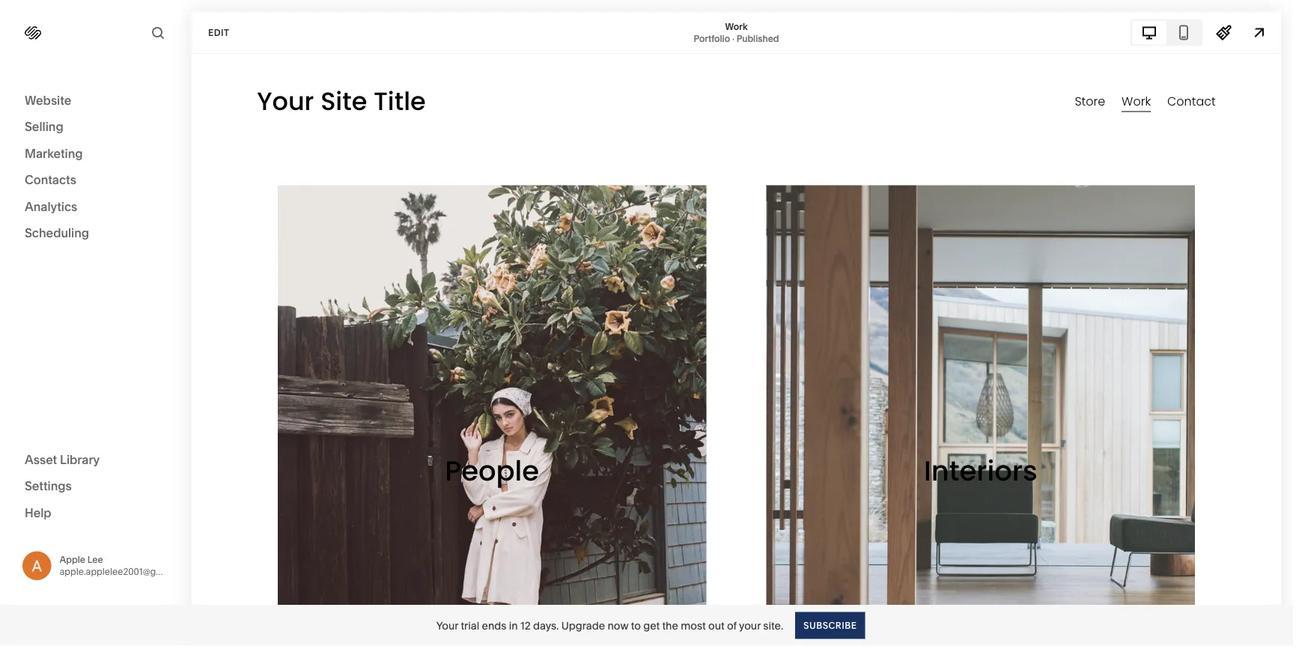 Task type: locate. For each thing, give the bounding box(es) containing it.
library
[[60, 452, 100, 467]]

website link
[[25, 92, 166, 110]]

site.
[[764, 619, 784, 632]]

upgrade
[[562, 619, 605, 632]]

work portfolio · published
[[694, 21, 779, 44]]

contacts link
[[25, 172, 166, 190]]

in
[[509, 619, 518, 632]]

apple lee apple.applelee2001@gmail.com
[[60, 554, 195, 577]]

ends
[[482, 619, 507, 632]]

apple.applelee2001@gmail.com
[[60, 566, 195, 577]]

asset library link
[[25, 452, 166, 469]]

asset library
[[25, 452, 100, 467]]

to
[[631, 619, 641, 632]]

help
[[25, 506, 51, 520]]

apple
[[60, 554, 85, 565]]

now
[[608, 619, 629, 632]]

get
[[644, 619, 660, 632]]

settings link
[[25, 478, 166, 496]]

scheduling
[[25, 226, 89, 240]]

work
[[725, 21, 748, 32]]

out
[[709, 619, 725, 632]]

marketing
[[25, 146, 83, 161]]

·
[[732, 33, 735, 44]]

portfolio
[[694, 33, 730, 44]]

tab list
[[1133, 21, 1201, 45]]

subscribe
[[804, 620, 857, 631]]



Task type: describe. For each thing, give the bounding box(es) containing it.
asset
[[25, 452, 57, 467]]

help link
[[25, 505, 51, 521]]

scheduling link
[[25, 225, 166, 243]]

selling link
[[25, 119, 166, 136]]

contacts
[[25, 173, 76, 187]]

days.
[[533, 619, 559, 632]]

12
[[521, 619, 531, 632]]

most
[[681, 619, 706, 632]]

selling
[[25, 119, 63, 134]]

your
[[739, 619, 761, 632]]

your
[[436, 619, 459, 632]]

edit button
[[198, 19, 239, 46]]

analytics link
[[25, 198, 166, 216]]

lee
[[87, 554, 103, 565]]

the
[[662, 619, 679, 632]]

of
[[727, 619, 737, 632]]

website
[[25, 93, 71, 107]]

trial
[[461, 619, 480, 632]]

published
[[737, 33, 779, 44]]

marketing link
[[25, 145, 166, 163]]

your trial ends in 12 days. upgrade now to get the most out of your site.
[[436, 619, 784, 632]]

analytics
[[25, 199, 77, 214]]

edit
[[208, 27, 230, 38]]

subscribe button
[[796, 612, 865, 639]]

settings
[[25, 479, 72, 494]]



Task type: vqa. For each thing, say whether or not it's contained in the screenshot.
tab list
yes



